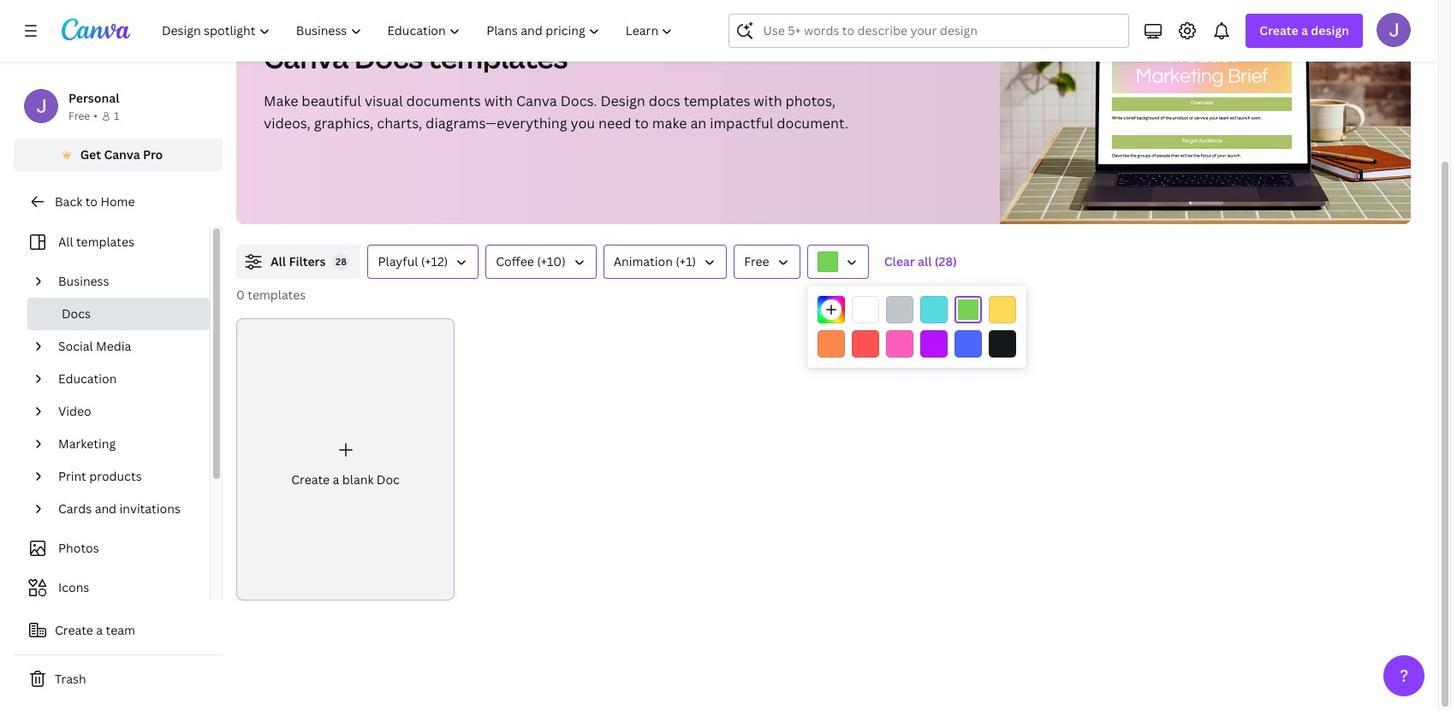 Task type: locate. For each thing, give the bounding box(es) containing it.
2 vertical spatial canva
[[104, 146, 140, 163]]

photos link
[[24, 533, 200, 565]]

get canva pro
[[80, 146, 163, 163]]

1 horizontal spatial a
[[333, 472, 339, 488]]

1 horizontal spatial all
[[271, 253, 286, 270]]

0 vertical spatial docs
[[355, 39, 423, 76]]

#fe884c image
[[818, 331, 845, 358]]

2 horizontal spatial a
[[1302, 22, 1309, 39]]

#74d353 image
[[818, 252, 838, 272], [818, 252, 838, 272]]

create for create a design
[[1260, 22, 1299, 39]]

0 horizontal spatial with
[[484, 92, 513, 110]]

coffee (+10)
[[496, 253, 566, 270]]

canva
[[264, 39, 349, 76], [516, 92, 557, 110], [104, 146, 140, 163]]

0 horizontal spatial canva
[[104, 146, 140, 163]]

free button
[[734, 245, 800, 279]]

0 vertical spatial create
[[1260, 22, 1299, 39]]

filters
[[289, 253, 326, 270]]

1 horizontal spatial to
[[635, 114, 649, 133]]

a
[[1302, 22, 1309, 39], [333, 472, 339, 488], [96, 623, 103, 639]]

free right (+1)
[[744, 253, 770, 270]]

education link
[[51, 363, 200, 396]]

free left •
[[69, 109, 90, 123]]

1 vertical spatial all
[[271, 253, 286, 270]]

free inside button
[[744, 253, 770, 270]]

a left design
[[1302, 22, 1309, 39]]

a for team
[[96, 623, 103, 639]]

and
[[95, 501, 117, 517]]

animation
[[614, 253, 673, 270]]

animation (+1)
[[614, 253, 696, 270]]

pro
[[143, 146, 163, 163]]

#fd5ebb image
[[886, 331, 914, 358]]

marketing
[[58, 436, 116, 452]]

video link
[[51, 396, 200, 428]]

#15181b image
[[989, 331, 1017, 358]]

back
[[55, 194, 82, 210]]

1 vertical spatial a
[[333, 472, 339, 488]]

impactful
[[710, 114, 774, 133]]

docs
[[355, 39, 423, 76], [62, 306, 91, 322]]

docs up visual
[[355, 39, 423, 76]]

business
[[58, 273, 109, 289]]

0 vertical spatial free
[[69, 109, 90, 123]]

business link
[[51, 265, 200, 298]]

free
[[69, 109, 90, 123], [744, 253, 770, 270]]

media
[[96, 338, 131, 355]]

0 horizontal spatial docs
[[62, 306, 91, 322]]

a inside "create a blank doc" element
[[333, 472, 339, 488]]

2 horizontal spatial canva
[[516, 92, 557, 110]]

#ffffff image
[[852, 296, 880, 324]]

1 vertical spatial free
[[744, 253, 770, 270]]

docs
[[649, 92, 681, 110]]

playful (+12)
[[378, 253, 448, 270]]

home
[[101, 194, 135, 210]]

create inside dropdown button
[[1260, 22, 1299, 39]]

canva left docs.
[[516, 92, 557, 110]]

28
[[336, 255, 347, 268]]

1 horizontal spatial canva
[[264, 39, 349, 76]]

back to home
[[55, 194, 135, 210]]

1 horizontal spatial create
[[291, 472, 330, 488]]

1
[[114, 109, 119, 123]]

0 vertical spatial all
[[58, 234, 73, 250]]

0 horizontal spatial all
[[58, 234, 73, 250]]

•
[[94, 109, 98, 123]]

create left design
[[1260, 22, 1299, 39]]

print products
[[58, 468, 142, 485]]

1 vertical spatial canva
[[516, 92, 557, 110]]

with up diagrams—everything
[[484, 92, 513, 110]]

with
[[484, 92, 513, 110], [754, 92, 782, 110]]

2 vertical spatial a
[[96, 623, 103, 639]]

#fd5152 image
[[852, 331, 880, 358]]

all left filters
[[271, 253, 286, 270]]

#b612fb image
[[921, 331, 948, 358], [921, 331, 948, 358]]

a left team
[[96, 623, 103, 639]]

0 vertical spatial to
[[635, 114, 649, 133]]

docs up social at top left
[[62, 306, 91, 322]]

(28)
[[935, 253, 957, 270]]

#fed958 image
[[989, 296, 1017, 324]]

visual
[[365, 92, 403, 110]]

clear
[[884, 253, 915, 270]]

to inside 'link'
[[85, 194, 98, 210]]

create
[[1260, 22, 1299, 39], [291, 472, 330, 488], [55, 623, 93, 639]]

#55dbe0 image
[[921, 296, 948, 324], [921, 296, 948, 324]]

free for free
[[744, 253, 770, 270]]

you
[[571, 114, 595, 133]]

create down 'icons'
[[55, 623, 93, 639]]

#fed958 image
[[989, 296, 1017, 324]]

add a new color image
[[818, 296, 845, 324]]

#4a66fb image
[[955, 331, 982, 358]]

(+1)
[[676, 253, 696, 270]]

create for create a team
[[55, 623, 93, 639]]

add a new color image
[[818, 296, 845, 324]]

to
[[635, 114, 649, 133], [85, 194, 98, 210]]

#c1c6cb image
[[886, 296, 914, 324], [886, 296, 914, 324]]

1 vertical spatial docs
[[62, 306, 91, 322]]

doc
[[377, 472, 400, 488]]

0 horizontal spatial to
[[85, 194, 98, 210]]

canva left pro
[[104, 146, 140, 163]]

video
[[58, 403, 91, 420]]

0 horizontal spatial free
[[69, 109, 90, 123]]

2 horizontal spatial create
[[1260, 22, 1299, 39]]

#15181b image
[[989, 331, 1017, 358]]

all filters
[[271, 253, 326, 270]]

create inside button
[[55, 623, 93, 639]]

all down the back
[[58, 234, 73, 250]]

0 horizontal spatial a
[[96, 623, 103, 639]]

to right the back
[[85, 194, 98, 210]]

clear all (28) button
[[876, 245, 966, 279]]

free for free •
[[69, 109, 90, 123]]

create a design
[[1260, 22, 1350, 39]]

0 vertical spatial a
[[1302, 22, 1309, 39]]

design
[[601, 92, 646, 110]]

playful (+12) button
[[368, 245, 479, 279]]

Search search field
[[763, 15, 1119, 47]]

a inside create a design dropdown button
[[1302, 22, 1309, 39]]

0 templates
[[236, 287, 306, 303]]

2 vertical spatial create
[[55, 623, 93, 639]]

a left blank
[[333, 472, 339, 488]]

all
[[58, 234, 73, 250], [271, 253, 286, 270]]

personal
[[69, 90, 119, 106]]

0
[[236, 287, 245, 303]]

create a blank doc element
[[236, 319, 455, 601]]

marketing link
[[51, 428, 200, 461]]

print
[[58, 468, 86, 485]]

get canva pro button
[[14, 139, 223, 171]]

1 vertical spatial to
[[85, 194, 98, 210]]

canva up beautiful on the top of page
[[264, 39, 349, 76]]

0 vertical spatial canva
[[264, 39, 349, 76]]

1 horizontal spatial docs
[[355, 39, 423, 76]]

1 horizontal spatial free
[[744, 253, 770, 270]]

#fd5152 image
[[852, 331, 880, 358]]

templates
[[428, 39, 568, 76], [684, 92, 751, 110], [76, 234, 134, 250], [248, 287, 306, 303]]

a for blank
[[333, 472, 339, 488]]

to right need
[[635, 114, 649, 133]]

templates up an
[[684, 92, 751, 110]]

None search field
[[729, 14, 1130, 48]]

#74d353 image
[[955, 296, 982, 324], [955, 296, 982, 324]]

cards and invitations
[[58, 501, 181, 517]]

create left blank
[[291, 472, 330, 488]]

a inside create a team button
[[96, 623, 103, 639]]

with up impactful
[[754, 92, 782, 110]]

all
[[918, 253, 932, 270]]

1 horizontal spatial with
[[754, 92, 782, 110]]

icons
[[58, 580, 89, 596]]

0 horizontal spatial create
[[55, 623, 93, 639]]

1 vertical spatial create
[[291, 472, 330, 488]]



Task type: describe. For each thing, give the bounding box(es) containing it.
canva docs templates
[[264, 39, 568, 76]]

get
[[80, 146, 101, 163]]

canva inside make beautiful visual documents with canva docs. design docs templates with photos, videos, graphics, charts, diagrams—everything you need to make an impactful document.
[[516, 92, 557, 110]]

photos,
[[786, 92, 836, 110]]

coffee
[[496, 253, 534, 270]]

an
[[691, 114, 707, 133]]

create a blank doc
[[291, 472, 400, 488]]

blank
[[342, 472, 374, 488]]

make
[[652, 114, 687, 133]]

make
[[264, 92, 298, 110]]

trash
[[55, 671, 86, 688]]

animation (+1) button
[[603, 245, 727, 279]]

free •
[[69, 109, 98, 123]]

top level navigation element
[[151, 14, 688, 48]]

all for all filters
[[271, 253, 286, 270]]

(+12)
[[421, 253, 448, 270]]

create for create a blank doc
[[291, 472, 330, 488]]

diagrams—everything
[[426, 114, 567, 133]]

a for design
[[1302, 22, 1309, 39]]

jacob simon image
[[1377, 13, 1411, 47]]

clear all (28)
[[884, 253, 957, 270]]

create a blank doc link
[[236, 319, 455, 601]]

create a team button
[[14, 614, 223, 648]]

trash link
[[14, 663, 223, 697]]

social media link
[[51, 331, 200, 363]]

social media
[[58, 338, 131, 355]]

graphics,
[[314, 114, 374, 133]]

#fe884c image
[[818, 331, 845, 358]]

all templates
[[58, 234, 134, 250]]

templates inside make beautiful visual documents with canva docs. design docs templates with photos, videos, graphics, charts, diagrams—everything you need to make an impactful document.
[[684, 92, 751, 110]]

create a design button
[[1246, 14, 1363, 48]]

back to home link
[[14, 185, 223, 219]]

team
[[106, 623, 135, 639]]

all templates link
[[24, 226, 200, 259]]

all for all templates
[[58, 234, 73, 250]]

document.
[[777, 114, 849, 133]]

need
[[599, 114, 632, 133]]

coffee (+10) button
[[486, 245, 597, 279]]

playful
[[378, 253, 418, 270]]

canva inside button
[[104, 146, 140, 163]]

(+10)
[[537, 253, 566, 270]]

templates up diagrams—everything
[[428, 39, 568, 76]]

charts,
[[377, 114, 422, 133]]

#fd5ebb image
[[886, 331, 914, 358]]

design
[[1311, 22, 1350, 39]]

28 filter options selected element
[[333, 253, 350, 271]]

templates down back to home
[[76, 234, 134, 250]]

beautiful
[[302, 92, 361, 110]]

cards
[[58, 501, 92, 517]]

templates right 0
[[248, 287, 306, 303]]

make beautiful visual documents with canva docs. design docs templates with photos, videos, graphics, charts, diagrams—everything you need to make an impactful document.
[[264, 92, 849, 133]]

icons link
[[24, 572, 200, 605]]

#4a66fb image
[[955, 331, 982, 358]]

to inside make beautiful visual documents with canva docs. design docs templates with photos, videos, graphics, charts, diagrams—everything you need to make an impactful document.
[[635, 114, 649, 133]]

#ffffff image
[[852, 296, 880, 324]]

invitations
[[120, 501, 181, 517]]

videos,
[[264, 114, 311, 133]]

documents
[[406, 92, 481, 110]]

photos
[[58, 540, 99, 557]]

docs.
[[561, 92, 597, 110]]

create a team
[[55, 623, 135, 639]]

print products link
[[51, 461, 200, 493]]

education
[[58, 371, 117, 387]]

social
[[58, 338, 93, 355]]

1 with from the left
[[484, 92, 513, 110]]

products
[[89, 468, 142, 485]]

cards and invitations link
[[51, 493, 200, 526]]

2 with from the left
[[754, 92, 782, 110]]



Task type: vqa. For each thing, say whether or not it's contained in the screenshot.
right a
yes



